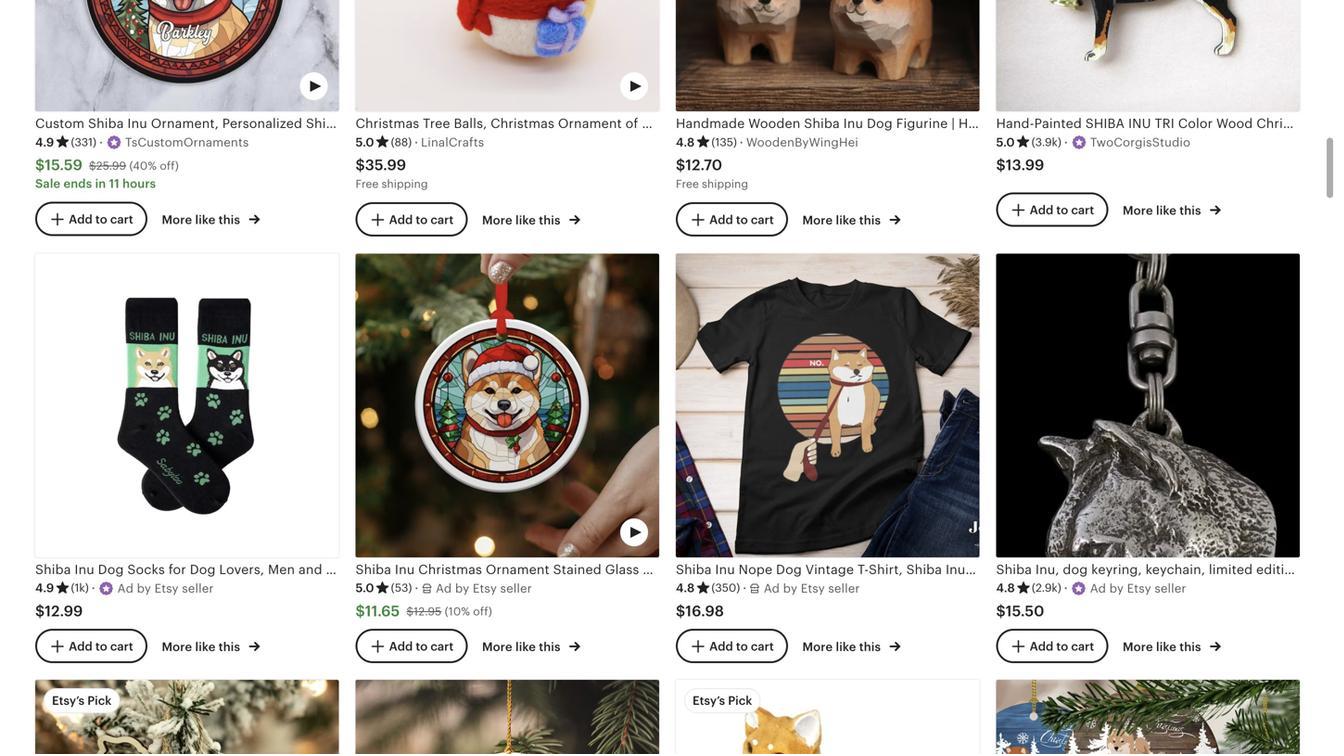 Task type: describe. For each thing, give the bounding box(es) containing it.
this for 12.70
[[860, 213, 881, 227]]

add down the ends on the left of the page
[[69, 213, 93, 226]]

shop for 35.99
[[522, 78, 550, 92]]

custom shiba inu ornament, personalized shiba dog ornament, dog christmas ornament, shiba inu owner xmas gift, gift for dog owner, doge gift image
[[35, 0, 339, 111]]

more like this link for 15.50
[[1123, 636, 1221, 655]]

quick for 13.99
[[1126, 78, 1160, 92]]

quick shop button for 12.70
[[772, 67, 884, 102]]

$ 15.50
[[997, 603, 1045, 619]]

5.0 for 35.99
[[356, 135, 374, 149]]

· for 12.70
[[740, 135, 744, 149]]

cart for 15.50
[[1072, 640, 1095, 653]]

cart for 35.99
[[431, 213, 454, 227]]

this for 13.99
[[1180, 204, 1202, 218]]

$ for $ 13.99
[[997, 157, 1006, 174]]

more like this for 35.99
[[482, 213, 564, 227]]

add to cart for 12.70
[[710, 213, 774, 227]]

add for 12.70
[[710, 213, 733, 227]]

$ for $ 12.99
[[35, 603, 45, 619]]

product video element for (88)
[[356, 0, 659, 111]]

$ 12.99
[[35, 603, 83, 619]]

4.8 for 16.98
[[676, 581, 695, 595]]

15.50
[[1006, 603, 1045, 619]]

$ 13.99
[[997, 157, 1045, 174]]

cart for 13.99
[[1072, 203, 1095, 217]]

sale
[[35, 177, 61, 191]]

more like this for 15.50
[[1123, 640, 1205, 654]]

shipping for 12.70
[[702, 178, 749, 190]]

add for 13.99
[[1030, 203, 1054, 217]]

more for 13.99
[[1123, 204, 1154, 218]]

free for 35.99
[[356, 178, 379, 190]]

quick shop for 35.99
[[485, 78, 550, 92]]

1 etsy's from the left
[[52, 694, 84, 708]]

this for 35.99
[[539, 213, 561, 227]]

shiba for 12.99
[[35, 562, 71, 577]]

add to cart for 13.99
[[1030, 203, 1095, 217]]

hand-painted shiba inu tri color wood christmas ornament...artist original, christmas tree ornament decoration image
[[997, 0, 1300, 111]]

like for 12.70
[[836, 213, 857, 227]]

(135)
[[712, 136, 737, 148]]

shop for 16.98
[[842, 524, 871, 538]]

quick shop for 16.98
[[805, 524, 871, 538]]

to for 12.99
[[95, 640, 107, 653]]

more for 15.50
[[1123, 640, 1154, 654]]

(88)
[[391, 136, 412, 148]]

2 dog from the left
[[190, 562, 216, 577]]

quick for 35.99
[[485, 78, 519, 92]]

quick shop for 15.50
[[1126, 524, 1191, 538]]

quick shop for 12.70
[[805, 78, 871, 92]]

4.9 for (1k)
[[35, 581, 54, 595]]

for
[[169, 562, 186, 577]]

women,
[[326, 562, 378, 577]]

13.99
[[1006, 157, 1045, 174]]

more like this link for 16.98
[[803, 636, 901, 655]]

12.70
[[686, 157, 723, 174]]

limited
[[1209, 562, 1253, 577]]

2 etsy's pick link from the left
[[676, 680, 980, 754]]

add for 35.99
[[389, 213, 413, 227]]

custom personalized shiba christmas ornament l shiba inu ornament l shiba inu ornament l akita ornament l shiba inu mom l shiba inu gift image
[[35, 680, 339, 754]]

in
[[95, 177, 106, 191]]

$ 16.98
[[676, 603, 724, 619]]

product video element for (331)
[[35, 0, 339, 111]]

add to cart down the 'in'
[[69, 213, 133, 226]]

· for 15.50
[[1065, 581, 1068, 595]]

(1k)
[[71, 582, 89, 594]]

· for 13.99
[[1065, 135, 1068, 149]]

inu
[[75, 562, 94, 577]]

4.8 for 12.70
[[676, 135, 695, 149]]

like for 13.99
[[1157, 204, 1177, 218]]

shiba inu, dog keyring, keychain, limited edition, artd
[[997, 562, 1336, 577]]

add to cart for 16.98
[[710, 640, 774, 653]]

shop for 12.70
[[842, 78, 871, 92]]

· for 12.99
[[92, 581, 95, 595]]

and
[[299, 562, 322, 577]]

handmade wooden shiba inu dog figurine | hand-carved and painted wood statue carving | table top or shelf decoration shiba inu lover gift image
[[676, 0, 980, 111]]

quick shop button for 15.50
[[1092, 513, 1205, 548]]

shiba inu dog socks for dog lovers, men and women, gift
[[35, 562, 405, 577]]

to for 35.99
[[416, 213, 428, 227]]

keyring,
[[1092, 562, 1142, 577]]

shiba for 15.50
[[997, 562, 1032, 577]]

$ for $ 15.59 $ 25.99 (40% off) sale ends in 11 hours
[[35, 157, 45, 174]]

add to cart button for 13.99
[[997, 193, 1109, 227]]

cart for 16.98
[[751, 640, 774, 653]]

more like this link for 12.70
[[803, 210, 901, 229]]

add to cart button down the $ 11.65 $ 12.95 (10% off)
[[356, 629, 468, 663]]

$ 12.70 free shipping
[[676, 157, 749, 190]]

add to cart button for 15.50
[[997, 629, 1109, 663]]

cart for 12.70
[[751, 213, 774, 227]]

artd
[[1309, 562, 1336, 577]]

socks
[[127, 562, 165, 577]]

25.99
[[96, 159, 126, 172]]

1 etsy's pick link from the left
[[35, 680, 339, 754]]

this for 12.99
[[219, 640, 240, 654]]

$ 15.59 $ 25.99 (40% off) sale ends in 11 hours
[[35, 157, 179, 191]]

· right (53)
[[415, 581, 419, 595]]

add for 15.50
[[1030, 640, 1054, 653]]

shop for 15.50
[[1163, 524, 1191, 538]]

15.59
[[45, 157, 83, 174]]

add to cart down the $ 11.65 $ 12.95 (10% off)
[[389, 640, 454, 653]]

more like this for 13.99
[[1123, 204, 1205, 218]]

· for 16.98
[[743, 581, 747, 595]]

ends
[[64, 177, 92, 191]]

(53)
[[391, 582, 412, 594]]

shiba inu christmas ornament stained glass dog ornament christmas gift family christmas tree ornament glass stained design image
[[356, 253, 659, 557]]



Task type: vqa. For each thing, say whether or not it's contained in the screenshot.
keychain,
yes



Task type: locate. For each thing, give the bounding box(es) containing it.
to for 16.98
[[736, 640, 748, 653]]

etsy's pick down 16.98
[[693, 694, 753, 708]]

1 horizontal spatial off)
[[473, 605, 492, 618]]

more like this for 12.99
[[162, 640, 243, 654]]

0 horizontal spatial etsy's pick
[[52, 694, 112, 708]]

add to cart button for 16.98
[[676, 629, 788, 663]]

keychain,
[[1146, 562, 1206, 577]]

$ for $ 35.99 free shipping
[[356, 157, 365, 174]]

4.9 for (331)
[[35, 135, 54, 149]]

etsy's pick down 12.99
[[52, 694, 112, 708]]

$ inside the $ 11.65 $ 12.95 (10% off)
[[407, 605, 414, 618]]

shiba inu dog - miniature hand-painted wooden pet art decoy mini carved ornament figurine small animals collectible image
[[676, 680, 980, 754]]

add to cart button
[[997, 193, 1109, 227], [35, 202, 147, 236], [356, 202, 468, 237], [676, 202, 788, 237], [35, 629, 147, 663], [356, 629, 468, 663], [676, 629, 788, 663], [997, 629, 1109, 663]]

add down $ 12.70 free shipping
[[710, 213, 733, 227]]

edition,
[[1257, 562, 1305, 577]]

more
[[1123, 204, 1154, 218], [162, 213, 192, 227], [482, 213, 513, 227], [803, 213, 833, 227], [162, 640, 192, 654], [482, 640, 513, 654], [803, 640, 833, 654], [1123, 640, 1154, 654]]

1 horizontal spatial etsy's pick
[[693, 694, 753, 708]]

1 free from the left
[[356, 178, 379, 190]]

1 horizontal spatial etsy's pick link
[[676, 680, 980, 754]]

$ for $ 15.50
[[997, 603, 1006, 619]]

free down 35.99
[[356, 178, 379, 190]]

quick for 12.70
[[805, 78, 839, 92]]

$ for $ 11.65 $ 12.95 (10% off)
[[356, 603, 365, 619]]

1 horizontal spatial pick
[[728, 694, 753, 708]]

add for 12.99
[[69, 640, 93, 653]]

1 pick from the left
[[87, 694, 112, 708]]

lovers,
[[219, 562, 265, 577]]

12.95
[[414, 605, 442, 618]]

off) right (40%
[[160, 159, 179, 172]]

add to cart for 12.99
[[69, 640, 133, 653]]

1 horizontal spatial etsy's
[[693, 694, 725, 708]]

add to cart down 13.99
[[1030, 203, 1095, 217]]

$
[[35, 157, 45, 174], [356, 157, 365, 174], [676, 157, 686, 174], [997, 157, 1006, 174], [89, 159, 96, 172], [35, 603, 45, 619], [356, 603, 365, 619], [676, 603, 686, 619], [997, 603, 1006, 619], [407, 605, 414, 618]]

4.9
[[35, 135, 54, 149], [35, 581, 54, 595]]

· right (3.9k)
[[1065, 135, 1068, 149]]

1 horizontal spatial free
[[676, 178, 699, 190]]

free inside $ 12.70 free shipping
[[676, 178, 699, 190]]

shop
[[201, 78, 230, 92], [522, 78, 550, 92], [842, 78, 871, 92], [1163, 78, 1191, 92], [522, 524, 550, 538], [842, 524, 871, 538], [1163, 524, 1191, 538]]

0 horizontal spatial free
[[356, 178, 379, 190]]

1 horizontal spatial dog
[[190, 562, 216, 577]]

to
[[1057, 203, 1069, 217], [95, 213, 107, 226], [416, 213, 428, 227], [736, 213, 748, 227], [95, 640, 107, 653], [416, 640, 428, 653], [736, 640, 748, 653], [1057, 640, 1069, 653]]

to for 15.50
[[1057, 640, 1069, 653]]

to for 13.99
[[1057, 203, 1069, 217]]

shiba inu ornament, personalized ornament, pet ornament, dog ornament, ceramic ornament, personalized gift, christmas gift image
[[356, 680, 659, 754]]

add to cart for 15.50
[[1030, 640, 1095, 653]]

dog
[[1063, 562, 1088, 577]]

1 shiba from the left
[[35, 562, 71, 577]]

dog right the for
[[190, 562, 216, 577]]

free down 12.70
[[676, 178, 699, 190]]

etsy's down 12.99
[[52, 694, 84, 708]]

add to cart down 16.98
[[710, 640, 774, 653]]

like for 16.98
[[836, 640, 857, 654]]

(331)
[[71, 136, 97, 148]]

quick shop button for 16.98
[[772, 513, 884, 548]]

(3.9k)
[[1032, 136, 1062, 148]]

quick shop button for 13.99
[[1092, 67, 1205, 102]]

cart for 12.99
[[110, 640, 133, 653]]

product video element
[[35, 0, 339, 111], [356, 0, 659, 111], [356, 253, 659, 557], [676, 680, 980, 754]]

shop for 13.99
[[1163, 78, 1191, 92]]

add down 13.99
[[1030, 203, 1054, 217]]

more for 12.70
[[803, 213, 833, 227]]

this for 15.50
[[1180, 640, 1202, 654]]

add down the 11.65
[[389, 640, 413, 653]]

2 etsy's from the left
[[693, 694, 725, 708]]

shipping down 35.99
[[382, 178, 428, 190]]

4.8 up 12.70
[[676, 135, 695, 149]]

men
[[268, 562, 295, 577]]

shipping
[[382, 178, 428, 190], [702, 178, 749, 190]]

quick shop button for 35.99
[[451, 67, 564, 102]]

1 4.9 from the top
[[35, 135, 54, 149]]

dog
[[98, 562, 124, 577], [190, 562, 216, 577]]

5.0 up 35.99
[[356, 135, 374, 149]]

more like this for 12.70
[[803, 213, 884, 227]]

2 free from the left
[[676, 178, 699, 190]]

2 etsy's pick from the left
[[693, 694, 753, 708]]

add to cart button for 12.99
[[35, 629, 147, 663]]

· right (331)
[[99, 135, 103, 149]]

like
[[1157, 204, 1177, 218], [195, 213, 216, 227], [516, 213, 536, 227], [836, 213, 857, 227], [195, 640, 216, 654], [516, 640, 536, 654], [836, 640, 857, 654], [1157, 640, 1177, 654]]

off) for 11.65
[[473, 605, 492, 618]]

· right '(1k)'
[[92, 581, 95, 595]]

etsy's pick link
[[35, 680, 339, 754], [676, 680, 980, 754]]

11
[[109, 177, 119, 191]]

4.8 for 15.50
[[997, 581, 1016, 595]]

12.99
[[45, 603, 83, 619]]

·
[[99, 135, 103, 149], [415, 135, 418, 149], [740, 135, 744, 149], [1065, 135, 1068, 149], [92, 581, 95, 595], [415, 581, 419, 595], [743, 581, 747, 595], [1065, 581, 1068, 595]]

add down 16.98
[[710, 640, 733, 653]]

0 horizontal spatial shipping
[[382, 178, 428, 190]]

1 shipping from the left
[[382, 178, 428, 190]]

add to cart button down $ 12.70 free shipping
[[676, 202, 788, 237]]

add to cart down 12.99
[[69, 640, 133, 653]]

0 horizontal spatial shiba
[[35, 562, 71, 577]]

0 vertical spatial off)
[[160, 159, 179, 172]]

like for 35.99
[[516, 213, 536, 227]]

inu,
[[1036, 562, 1060, 577]]

1 etsy's pick from the left
[[52, 694, 112, 708]]

1 vertical spatial 4.9
[[35, 581, 54, 595]]

custom shiba inu christmas ornament, personalized shiba dog ornament, shiba memorial gift idea, shiba lover mom gift image
[[997, 680, 1300, 754]]

1 vertical spatial off)
[[473, 605, 492, 618]]

2 4.9 from the top
[[35, 581, 54, 595]]

2 pick from the left
[[728, 694, 753, 708]]

quick shop for 13.99
[[1126, 78, 1191, 92]]

add to cart down $ 35.99 free shipping
[[389, 213, 454, 227]]

4.8 up the $ 15.50
[[997, 581, 1016, 595]]

shipping for 35.99
[[382, 178, 428, 190]]

$ for $ 16.98
[[676, 603, 686, 619]]

more like this for 16.98
[[803, 640, 884, 654]]

0 horizontal spatial etsy's
[[52, 694, 84, 708]]

(2.9k)
[[1032, 582, 1062, 594]]

christmas tree balls, christmas ornament of dogs, gifts shiba inu samoyed for dog lovers, fridge magnet, brooch pin x'mas new year presents image
[[356, 0, 659, 111]]

1 horizontal spatial shiba
[[997, 562, 1032, 577]]

to for 12.70
[[736, 213, 748, 227]]

more for 12.99
[[162, 640, 192, 654]]

add to cart down $ 12.70 free shipping
[[710, 213, 774, 227]]

add to cart
[[1030, 203, 1095, 217], [69, 213, 133, 226], [389, 213, 454, 227], [710, 213, 774, 227], [69, 640, 133, 653], [389, 640, 454, 653], [710, 640, 774, 653], [1030, 640, 1095, 653]]

quick shop
[[164, 78, 230, 92], [485, 78, 550, 92], [805, 78, 871, 92], [1126, 78, 1191, 92], [485, 524, 550, 538], [805, 524, 871, 538], [1126, 524, 1191, 538]]

shipping down 12.70
[[702, 178, 749, 190]]

shiba left inu
[[35, 562, 71, 577]]

0 horizontal spatial off)
[[160, 159, 179, 172]]

quick
[[164, 78, 198, 92], [485, 78, 519, 92], [805, 78, 839, 92], [1126, 78, 1160, 92], [485, 524, 519, 538], [805, 524, 839, 538], [1126, 524, 1160, 538]]

4.8 up $ 16.98
[[676, 581, 695, 595]]

$ 11.65 $ 12.95 (10% off)
[[356, 603, 492, 619]]

· right "(88)" on the left top of the page
[[415, 135, 418, 149]]

$ inside $ 35.99 free shipping
[[356, 157, 365, 174]]

0 horizontal spatial pick
[[87, 694, 112, 708]]

add to cart for 35.99
[[389, 213, 454, 227]]

0 vertical spatial 4.9
[[35, 135, 54, 149]]

add to cart button for 12.70
[[676, 202, 788, 237]]

5.0 down women,
[[356, 581, 374, 595]]

add to cart button down 12.99
[[35, 629, 147, 663]]

4.9 up the $ 12.99
[[35, 581, 54, 595]]

4.9 up 15.59
[[35, 135, 54, 149]]

more like this link for 35.99
[[482, 210, 581, 229]]

etsy's pick
[[52, 694, 112, 708], [693, 694, 753, 708]]

this
[[1180, 204, 1202, 218], [219, 213, 240, 227], [539, 213, 561, 227], [860, 213, 881, 227], [219, 640, 240, 654], [539, 640, 561, 654], [860, 640, 881, 654], [1180, 640, 1202, 654]]

shiba inu nope dog vintage t-shirt, shiba inu shirt, dog lover shirt, dog owner shirt, cute shiba inu shirt, dog shiba gift image
[[676, 253, 980, 557]]

gift
[[381, 562, 405, 577]]

dog right inu
[[98, 562, 124, 577]]

shipping inside $ 35.99 free shipping
[[382, 178, 428, 190]]

like for 15.50
[[1157, 640, 1177, 654]]

5.0 up "$ 13.99"
[[997, 135, 1015, 149]]

add down 12.99
[[69, 640, 93, 653]]

pick
[[87, 694, 112, 708], [728, 694, 753, 708]]

off) for 15.59
[[160, 159, 179, 172]]

35.99
[[365, 157, 406, 174]]

more like this link for 13.99
[[1123, 200, 1221, 219]]

add down $ 35.99 free shipping
[[389, 213, 413, 227]]

add to cart button down the 'in'
[[35, 202, 147, 236]]

shiba left inu,
[[997, 562, 1032, 577]]

add to cart button down 15.50
[[997, 629, 1109, 663]]

free inside $ 35.99 free shipping
[[356, 178, 379, 190]]

etsy's down 16.98
[[693, 694, 725, 708]]

off) inside the $ 11.65 $ 12.95 (10% off)
[[473, 605, 492, 618]]

(350)
[[712, 582, 740, 594]]

add down 15.50
[[1030, 640, 1054, 653]]

add to cart button down $ 35.99 free shipping
[[356, 202, 468, 237]]

$ for $ 12.70 free shipping
[[676, 157, 686, 174]]

4.8
[[676, 135, 695, 149], [676, 581, 695, 595], [997, 581, 1016, 595]]

shipping inside $ 12.70 free shipping
[[702, 178, 749, 190]]

more like this link
[[1123, 200, 1221, 219], [162, 209, 260, 229], [482, 210, 581, 229], [803, 210, 901, 229], [162, 636, 260, 655], [482, 636, 581, 655], [803, 636, 901, 655], [1123, 636, 1221, 655]]

hours
[[123, 177, 156, 191]]

$ inside $ 12.70 free shipping
[[676, 157, 686, 174]]

free
[[356, 178, 379, 190], [676, 178, 699, 190]]

more like this
[[1123, 204, 1205, 218], [162, 213, 243, 227], [482, 213, 564, 227], [803, 213, 884, 227], [162, 640, 243, 654], [482, 640, 564, 654], [803, 640, 884, 654], [1123, 640, 1205, 654]]

off) right (10%
[[473, 605, 492, 618]]

off) inside '$ 15.59 $ 25.99 (40% off) sale ends in 11 hours'
[[160, 159, 179, 172]]

quick for 15.50
[[1126, 524, 1160, 538]]

product video element for (53)
[[356, 253, 659, 557]]

more like this link for 12.99
[[162, 636, 260, 655]]

shiba
[[35, 562, 71, 577], [997, 562, 1032, 577]]

add to cart button down 13.99
[[997, 193, 1109, 227]]

shiba inu dog socks for dog lovers, men and women, gift image
[[35, 253, 339, 557]]

add for 16.98
[[710, 640, 733, 653]]

cart
[[1072, 203, 1095, 217], [110, 213, 133, 226], [431, 213, 454, 227], [751, 213, 774, 227], [110, 640, 133, 653], [431, 640, 454, 653], [751, 640, 774, 653], [1072, 640, 1095, 653]]

(10%
[[445, 605, 470, 618]]

$ 35.99 free shipping
[[356, 157, 428, 190]]

0 horizontal spatial etsy's pick link
[[35, 680, 339, 754]]

· right (350) on the bottom
[[743, 581, 747, 595]]

off)
[[160, 159, 179, 172], [473, 605, 492, 618]]

2 shiba from the left
[[997, 562, 1032, 577]]

quick for 16.98
[[805, 524, 839, 538]]

add to cart button down 16.98
[[676, 629, 788, 663]]

quick shop button
[[131, 67, 244, 102], [451, 67, 564, 102], [772, 67, 884, 102], [1092, 67, 1205, 102], [451, 513, 564, 548], [772, 513, 884, 548], [1092, 513, 1205, 548]]

16.98
[[686, 603, 724, 619]]

shiba inu, dog keyring, keychain, limited edition, artdog . dog keyring for dog lovers image
[[997, 253, 1300, 557]]

add to cart button for 35.99
[[356, 202, 468, 237]]

free for 12.70
[[676, 178, 699, 190]]

1 horizontal spatial shipping
[[702, 178, 749, 190]]

like for 12.99
[[195, 640, 216, 654]]

etsy's
[[52, 694, 84, 708], [693, 694, 725, 708]]

1 dog from the left
[[98, 562, 124, 577]]

(40%
[[129, 159, 157, 172]]

add to cart down 15.50
[[1030, 640, 1095, 653]]

5.0 for 13.99
[[997, 135, 1015, 149]]

this for 16.98
[[860, 640, 881, 654]]

· right (135)
[[740, 135, 744, 149]]

add
[[1030, 203, 1054, 217], [69, 213, 93, 226], [389, 213, 413, 227], [710, 213, 733, 227], [69, 640, 93, 653], [389, 640, 413, 653], [710, 640, 733, 653], [1030, 640, 1054, 653]]

· right (2.9k)
[[1065, 581, 1068, 595]]

more for 35.99
[[482, 213, 513, 227]]

2 shipping from the left
[[702, 178, 749, 190]]

11.65
[[365, 603, 400, 619]]

5.0
[[356, 135, 374, 149], [997, 135, 1015, 149], [356, 581, 374, 595]]

0 horizontal spatial dog
[[98, 562, 124, 577]]



